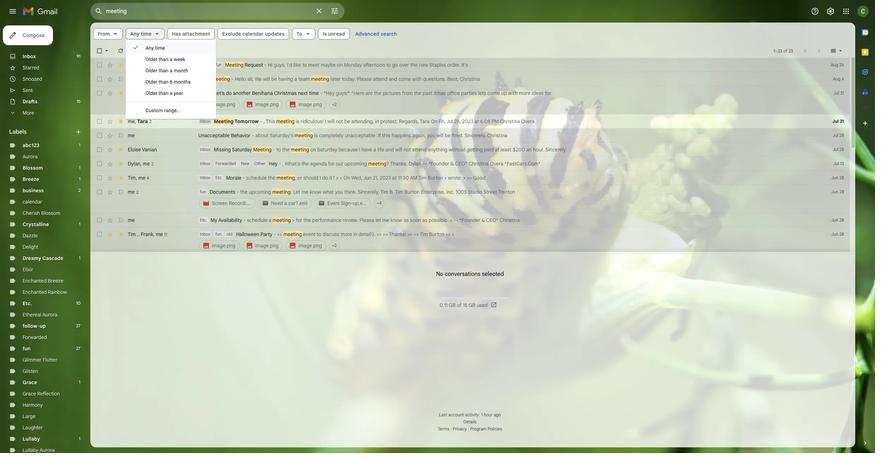Task type: locate. For each thing, give the bounding box(es) containing it.
aug for hello all, we will be having a team
[[833, 76, 841, 82]]

cell containing documents
[[199, 189, 815, 210]]

sent link
[[23, 87, 33, 94]]

1 for crystalline
[[79, 222, 81, 227]]

overa
[[522, 118, 535, 125], [490, 161, 504, 167]]

grace reflection
[[23, 391, 60, 397]]

None checkbox
[[96, 61, 103, 69], [96, 118, 103, 125], [96, 146, 103, 153], [96, 189, 103, 196], [96, 61, 103, 69], [96, 118, 103, 125], [96, 146, 103, 153], [96, 189, 103, 196]]

cell
[[199, 90, 815, 111], [199, 189, 815, 210], [199, 231, 815, 252]]

1 horizontal spatial etc.
[[200, 218, 207, 223]]

studio
[[468, 189, 483, 195]]

row down getting
[[90, 157, 850, 171]]

for right "ideas"
[[545, 90, 552, 96]]

& up wrote:
[[451, 161, 454, 167]]

None search field
[[90, 3, 345, 20]]

gb right 0.11 at bottom right
[[449, 302, 456, 309]]

1 vertical spatial calendar
[[23, 199, 42, 205]]

will right 'we'
[[263, 76, 270, 82]]

calendar inside button
[[243, 31, 264, 37]]

advanced search
[[355, 31, 397, 37]]

tara up again,
[[420, 118, 430, 125]]

older for older than a week
[[146, 57, 157, 62]]

0 vertical spatial +2 button
[[332, 101, 337, 108]]

jul for fifth row from the top of the no conversations selected main content
[[833, 133, 839, 138]]

5 28 from the top
[[840, 218, 845, 223]]

than
[[159, 57, 169, 62], [159, 68, 169, 73], [159, 79, 169, 85], [159, 90, 169, 96]]

27 for follow-up
[[76, 324, 81, 329]]

attend up let's do another benihana christmas next time - *hey guys!* *here are the pictures from the past xmas office parties lets  come up with more ideas for
[[373, 76, 388, 82]]

0 vertical spatial more
[[519, 90, 531, 96]]

1 horizontal spatial calendar
[[243, 31, 264, 37]]

None checkbox
[[96, 47, 103, 54], [96, 76, 103, 83], [96, 90, 103, 97], [96, 132, 103, 139], [96, 160, 103, 167], [96, 174, 103, 182], [96, 217, 103, 224], [96, 231, 103, 238], [96, 47, 103, 54], [96, 76, 103, 83], [96, 90, 103, 97], [96, 132, 103, 139], [96, 160, 103, 167], [96, 174, 103, 182], [96, 217, 103, 224], [96, 231, 103, 238]]

aurora link
[[23, 154, 38, 160]]

on up agenda
[[311, 147, 316, 153]]

more left "ideas"
[[519, 90, 531, 96]]

0 horizontal spatial know
[[310, 189, 322, 195]]

1 saturday from the left
[[232, 147, 252, 153]]

benihana
[[252, 90, 273, 96]]

2 +2 from the top
[[332, 243, 337, 248]]

1 vertical spatial not
[[404, 147, 411, 153]]

1 for grace
[[79, 380, 81, 385]]

cell for ..
[[199, 231, 815, 252]]

2 older from the top
[[146, 68, 157, 73]]

you right what
[[335, 189, 343, 195]]

and right life
[[386, 147, 394, 153]]

at left 11:30
[[392, 175, 397, 181]]

grace down glisten link
[[23, 380, 37, 386]]

row down fired.
[[90, 143, 850, 157]]

ceo* down without
[[455, 161, 468, 167]]

1 horizontal spatial aurora
[[42, 312, 57, 318]]

2 vertical spatial time
[[309, 90, 319, 96]]

0 horizontal spatial is
[[296, 118, 300, 125]]

for left our
[[328, 161, 335, 167]]

main menu image
[[8, 7, 17, 16]]

forwarded link
[[23, 334, 47, 341]]

do left it?
[[322, 175, 328, 181]]

refresh image
[[117, 47, 124, 54]]

2023 right 21,
[[380, 175, 391, 181]]

0 horizontal spatial attend
[[373, 76, 388, 82]]

me down jack
[[128, 76, 135, 82]]

0 horizontal spatial breeze
[[23, 176, 39, 183]]

not
[[336, 118, 343, 125], [404, 147, 411, 153]]

please up are
[[357, 76, 372, 82]]

business
[[23, 188, 44, 194]]

0 vertical spatial ceo*
[[455, 161, 468, 167]]

1 enchanted from the top
[[23, 278, 47, 284]]

1 vertical spatial any time
[[146, 45, 165, 51]]

toggle split pane mode image
[[830, 47, 837, 54]]

know up thanks!
[[391, 217, 403, 224]]

1 horizontal spatial on
[[337, 62, 343, 68]]

cherish blossom
[[23, 210, 60, 217]]

be left fired.
[[445, 132, 451, 139]]

3 older from the top
[[146, 79, 157, 85]]

eloise vanian
[[128, 147, 157, 153]]

protest.
[[381, 118, 398, 125]]

1 vertical spatial burton
[[405, 189, 420, 195]]

0 horizontal spatial come
[[399, 76, 411, 82]]

upcoming up morale - schedule the meeting , or should i do it? > > on wed, jun 21, 2023 at 11:30  am tim burton > wrote: > >> good
[[345, 161, 367, 167]]

1 jun 28 from the top
[[832, 175, 845, 180]]

is unread
[[323, 31, 345, 37]]

1 horizontal spatial with
[[509, 90, 518, 96]]

9 row from the top
[[90, 185, 850, 213]]

1 vertical spatial forwarded
[[23, 334, 47, 341]]

, down eloise vanian
[[140, 161, 142, 167]]

15 inside labels navigation
[[77, 99, 81, 104]]

0 vertical spatial 31
[[841, 90, 845, 96]]

dylan down eloise on the top of the page
[[128, 161, 140, 167]]

follow link to manage storage image
[[491, 302, 498, 309]]

jul for row containing eloise vanian
[[833, 147, 839, 152]]

1 vertical spatial aug
[[833, 76, 841, 82]]

23
[[778, 48, 783, 54], [789, 48, 793, 54]]

1
[[774, 48, 776, 54], [79, 143, 81, 148], [79, 165, 81, 171], [79, 177, 81, 182], [79, 222, 81, 227], [79, 256, 81, 261], [79, 380, 81, 385], [481, 413, 483, 418], [79, 437, 81, 442]]

on left 'wed,' at the top left of page
[[344, 175, 350, 181]]

compose
[[23, 32, 45, 38]]

0 horizontal spatial do
[[226, 90, 232, 96]]

need a car?.eml
[[271, 200, 308, 207]]

no conversations selected main content
[[90, 23, 856, 454]]

upcoming down other
[[249, 189, 271, 195]]

older up custom
[[146, 90, 157, 96]]

2 saturday from the left
[[317, 147, 338, 153]]

dylan
[[128, 161, 140, 167], [409, 161, 421, 167]]

1 +2 from the top
[[332, 102, 337, 107]]

0 vertical spatial attend
[[373, 76, 388, 82]]

sincerely,
[[465, 132, 486, 139], [358, 189, 380, 195]]

0 vertical spatial cell
[[199, 90, 815, 111]]

1 vertical spatial overa
[[490, 161, 504, 167]]

xmas
[[434, 90, 446, 96]]

, left "11"
[[153, 231, 155, 238]]

3 row from the top
[[90, 86, 850, 114]]

elixir
[[23, 267, 33, 273]]

jul for eighth row from the bottom
[[833, 119, 839, 124]]

1 +2 button from the top
[[332, 101, 337, 108]]

1 than from the top
[[159, 57, 169, 62]]

burton down "possible."
[[429, 231, 445, 238]]

me up eloise on the top of the page
[[128, 132, 135, 139]]

0 horizontal spatial up
[[40, 323, 46, 330]]

fun up glimmer
[[23, 346, 31, 352]]

1 row from the top
[[90, 58, 850, 72]]

cell containing halloween party
[[199, 231, 815, 252]]

fri,
[[439, 118, 446, 125]]

1 for abc123
[[79, 143, 81, 148]]

1 cell from the top
[[199, 90, 815, 111]]

older for older than a month
[[146, 68, 157, 73]]

2 vertical spatial etc.
[[23, 301, 32, 307]]

terms
[[438, 427, 450, 432]]

on right maybe on the top left of the page
[[337, 62, 343, 68]]

2 grace from the top
[[23, 391, 36, 397]]

1 horizontal spatial for
[[328, 161, 335, 167]]

about
[[255, 132, 269, 139]]

jul for row containing brad klo
[[834, 90, 840, 96]]

4 down 26
[[842, 76, 845, 82]]

0 vertical spatial etc.
[[215, 175, 223, 180]]

· down details
[[468, 427, 469, 432]]

review.
[[343, 217, 358, 224]]

3 than from the top
[[159, 79, 169, 85]]

grace for grace link
[[23, 380, 37, 386]]

2 +2 button from the top
[[332, 242, 337, 249]]

i right ridiculous!
[[325, 118, 326, 125]]

1 vertical spatial 15
[[463, 302, 468, 309]]

fun documents - the upcoming meeting . let me know what you think. sincerely, tim b. tim  burton enterprise, inc. 1005 studio street trenton
[[200, 189, 515, 195]]

our
[[336, 161, 344, 167]]

attend down again,
[[412, 147, 427, 153]]

selected
[[482, 271, 504, 278]]

me left "11"
[[156, 231, 163, 238]]

2 23 from the left
[[789, 48, 793, 54]]

fun inside fun documents - the upcoming meeting . let me know what you think. sincerely, tim b. tim  burton enterprise, inc. 1005 studio street trenton
[[200, 189, 206, 195]]

2 jul 28 from the top
[[833, 147, 845, 152]]

drafts
[[23, 99, 37, 105]]

1 horizontal spatial dylan
[[409, 161, 421, 167]]

grace
[[23, 380, 37, 386], [23, 391, 36, 397]]

labels heading
[[9, 129, 75, 136]]

older for older than a year
[[146, 90, 157, 96]]

from
[[402, 90, 413, 96]]

2 horizontal spatial at
[[495, 147, 500, 153]]

as left soon
[[404, 217, 409, 224]]

having
[[278, 76, 293, 82]]

b.
[[390, 189, 394, 195]]

2 27 from the top
[[76, 346, 81, 351]]

1 horizontal spatial gb
[[469, 302, 476, 309]]

is unread button
[[318, 28, 350, 40]]

91
[[77, 54, 81, 59]]

4 jun 28 from the top
[[832, 232, 845, 237]]

2 vertical spatial at
[[392, 175, 397, 181]]

+2 button down the *hey
[[332, 101, 337, 108]]

1 horizontal spatial be
[[345, 118, 350, 125]]

forwarded inside labels navigation
[[23, 334, 47, 341]]

advanced search options image
[[328, 4, 342, 18]]

this
[[266, 118, 275, 125]]

inbox
[[23, 53, 36, 60], [200, 119, 210, 124], [200, 147, 210, 152], [200, 161, 210, 166], [200, 175, 210, 180], [200, 232, 210, 237]]

attend
[[373, 76, 388, 82], [412, 147, 427, 153]]

21,
[[373, 175, 379, 181]]

laughter link
[[23, 425, 43, 431]]

0 horizontal spatial more
[[341, 231, 352, 238]]

will up thanks,
[[395, 147, 403, 153]]

dreamy cascade link
[[23, 255, 63, 262]]

grace reflection link
[[23, 391, 60, 397]]

0 vertical spatial overa
[[522, 118, 535, 125]]

4 older from the top
[[146, 90, 157, 96]]

gmail image
[[23, 4, 61, 18]]

me down 'brad' at the top of page
[[128, 118, 135, 125]]

0 vertical spatial 2023
[[462, 118, 474, 125]]

*founder down studio on the right
[[460, 217, 481, 224]]

sincerely, up getting
[[465, 132, 486, 139]]

3 cell from the top
[[199, 231, 815, 252]]

older for older than 6 months
[[146, 79, 157, 85]]

7 row from the top
[[90, 157, 850, 171]]

1 horizontal spatial 15
[[463, 302, 468, 309]]

burton up enterprise,
[[428, 175, 443, 181]]

tab list
[[856, 23, 876, 428]]

1 horizontal spatial &
[[482, 217, 485, 224]]

jul 28
[[833, 133, 845, 138], [833, 147, 845, 152]]

tim left b.
[[381, 189, 389, 195]]

overa down paid
[[490, 161, 504, 167]]

jack peters
[[128, 62, 154, 68]]

0 vertical spatial 15
[[77, 99, 81, 104]]

up
[[502, 90, 507, 96], [40, 323, 46, 330]]

an
[[527, 147, 532, 153]]

details link
[[464, 420, 477, 425]]

6 row from the top
[[90, 143, 850, 157]]

1 horizontal spatial time
[[155, 45, 165, 51]]

0 horizontal spatial be
[[271, 76, 277, 82]]

reflection
[[37, 391, 60, 397]]

jul 31 for row containing brad klo
[[834, 90, 845, 96]]

, left the this
[[264, 118, 265, 125]]

4 row from the top
[[90, 114, 850, 129]]

6 28 from the top
[[840, 232, 845, 237]]

than down older than 6 months
[[159, 90, 169, 96]]

1 older from the top
[[146, 57, 157, 62]]

10 row from the top
[[90, 213, 850, 227]]

months
[[174, 79, 191, 85]]

1 vertical spatial +2 button
[[332, 242, 337, 249]]

me
[[128, 76, 135, 82], [128, 118, 135, 125], [128, 132, 135, 139], [143, 161, 150, 167], [138, 175, 145, 181], [128, 189, 135, 195], [302, 189, 309, 195], [128, 217, 135, 224], [383, 217, 390, 224], [156, 231, 163, 238]]

+2 button for more
[[332, 242, 337, 249]]

schedule down other
[[246, 175, 267, 181]]

tara
[[137, 118, 148, 125], [420, 118, 430, 125]]

4 28 from the top
[[840, 189, 845, 195]]

ridiculous!
[[301, 118, 324, 125]]

row
[[90, 58, 850, 72], [90, 72, 850, 86], [90, 86, 850, 114], [90, 114, 850, 129], [90, 129, 850, 143], [90, 143, 850, 157], [90, 157, 850, 171], [90, 171, 850, 185], [90, 185, 850, 213], [90, 213, 850, 227], [90, 227, 850, 256]]

blossom up breeze link
[[23, 165, 43, 171]]

enchanted for enchanted breeze
[[23, 278, 47, 284]]

1 vertical spatial with
[[509, 90, 518, 96]]

1 jul 28 from the top
[[833, 133, 845, 138]]

0 vertical spatial be
[[271, 76, 277, 82]]

0 horizontal spatial dylan
[[128, 161, 140, 167]]

1 27 from the top
[[76, 324, 81, 329]]

let's
[[214, 90, 225, 96]]

halloween
[[236, 231, 259, 238]]

you
[[427, 132, 435, 139], [335, 189, 343, 195]]

image.png down party
[[255, 243, 279, 249]]

any time inside popup button
[[130, 31, 152, 37]]

1 vertical spatial 2023
[[380, 175, 391, 181]]

soon
[[410, 217, 421, 224]]

new
[[419, 62, 428, 68]]

row containing brad klo
[[90, 86, 850, 114]]

calendar
[[243, 31, 264, 37], [23, 199, 42, 205]]

other
[[254, 161, 266, 166]]

0 vertical spatial upcoming
[[345, 161, 367, 167]]

row up fired.
[[90, 114, 850, 129]]

meeting up need
[[272, 189, 291, 195]]

2 vertical spatial for
[[296, 217, 302, 224]]

you right again,
[[427, 132, 435, 139]]

0 vertical spatial 27
[[76, 324, 81, 329]]

27 for fun
[[76, 346, 81, 351]]

life
[[378, 147, 384, 153]]

2 vertical spatial cell
[[199, 231, 815, 252]]

come
[[399, 76, 411, 82], [488, 90, 500, 96]]

as right soon
[[423, 217, 428, 224]]

dylan , me 2
[[128, 161, 154, 167]]

0 vertical spatial aug
[[831, 62, 839, 67]]

11 row from the top
[[90, 227, 850, 256]]

with down new on the top left of the page
[[412, 76, 422, 82]]

up right lets
[[502, 90, 507, 96]]

event sign-up.eml
[[328, 200, 368, 207]]

overa up an
[[522, 118, 535, 125]]

think.
[[345, 189, 357, 195]]

what's
[[285, 161, 300, 167]]

calendar right exclude on the left
[[243, 31, 264, 37]]

etc. link
[[23, 301, 32, 307]]

2 than from the top
[[159, 68, 169, 73]]

0 horizontal spatial on
[[311, 147, 316, 153]]

a up party
[[269, 217, 272, 224]]

aurora down abc123 link
[[23, 154, 38, 160]]

ethereal aurora link
[[23, 312, 57, 318]]

2 inside me 2
[[136, 189, 138, 195]]

1 vertical spatial of
[[457, 302, 462, 309]]

attending,
[[352, 118, 374, 125]]

0 vertical spatial with
[[412, 76, 422, 82]]

>
[[336, 175, 339, 181], [340, 175, 343, 181], [444, 175, 447, 181], [463, 175, 466, 181], [292, 217, 295, 224], [450, 217, 453, 224], [452, 231, 455, 238]]

2 cell from the top
[[199, 189, 815, 210]]

0 vertical spatial time
[[141, 31, 152, 37]]

1 23 from the left
[[778, 48, 783, 54]]

1 horizontal spatial ceo*
[[486, 217, 499, 224]]

>> right thanks!
[[408, 231, 413, 238]]

up down ethereal aurora link
[[40, 323, 46, 330]]

inbox link
[[23, 53, 36, 60]]

0 horizontal spatial &
[[451, 161, 454, 167]]

2 enchanted from the top
[[23, 289, 47, 296]]

0 horizontal spatial etc.
[[23, 301, 32, 307]]

has
[[172, 31, 181, 37]]

up inside labels navigation
[[40, 323, 46, 330]]

meeting left event
[[284, 231, 302, 238]]

1 grace from the top
[[23, 380, 37, 386]]

with left "ideas"
[[509, 90, 518, 96]]

enchanted breeze
[[23, 278, 63, 284]]

2 inside me , tara 2
[[149, 119, 152, 124]]

will down fri,
[[437, 132, 444, 139]]

1 for blossom
[[79, 165, 81, 171]]

row containing eloise vanian
[[90, 143, 850, 157]]

afternoon
[[363, 62, 385, 68]]

forwarded down missing
[[215, 161, 236, 166]]

0 vertical spatial *founder
[[429, 161, 449, 167]]

follow-
[[23, 323, 40, 330]]

+4
[[377, 201, 382, 206]]

any
[[130, 31, 140, 37], [146, 45, 154, 51]]

from button
[[93, 28, 123, 40]]

tim down soon
[[420, 231, 428, 238]]

0 horizontal spatial overa
[[490, 161, 504, 167]]

0 horizontal spatial aurora
[[23, 154, 38, 160]]

and for will
[[386, 147, 394, 153]]

at for 6:08
[[475, 118, 479, 125]]

0 horizontal spatial 15
[[77, 99, 81, 104]]

0 vertical spatial and
[[389, 76, 397, 82]]

0 horizontal spatial of
[[457, 302, 462, 309]]

4 than from the top
[[159, 90, 169, 96]]

2 jun 28 from the top
[[832, 189, 845, 195]]

event
[[328, 200, 340, 207]]

thanks!
[[389, 231, 406, 238]]

0 horizontal spatial 4
[[147, 175, 149, 181]]

2 · from the left
[[468, 427, 469, 432]]

8 row from the top
[[90, 171, 850, 185]]

more
[[23, 110, 34, 116]]

1 vertical spatial do
[[322, 175, 328, 181]]

please
[[357, 76, 372, 82], [360, 217, 375, 224]]

1 vertical spatial any
[[146, 45, 154, 51]]

1 vertical spatial you
[[335, 189, 343, 195]]

inbox inside inbox missing saturday meeting - to the meeting on saturday because i have a life and will not attend  anything without getting paid at least $200 an hour. sincerely
[[200, 147, 210, 152]]

this
[[382, 132, 391, 139]]

come down over
[[399, 76, 411, 82]]

2 vertical spatial burton
[[429, 231, 445, 238]]

1 horizontal spatial forwarded
[[215, 161, 236, 166]]

1 vertical spatial at
[[495, 147, 500, 153]]

0 vertical spatial any time
[[130, 31, 152, 37]]

1 horizontal spatial any
[[146, 45, 154, 51]]

>> left good
[[467, 175, 472, 181]]

schedule up party
[[247, 217, 268, 224]]

inbox inside labels navigation
[[23, 53, 36, 60]]

meeting left later
[[311, 76, 329, 82]]

grace down grace link
[[23, 391, 36, 397]]

row down studio on the right
[[90, 213, 850, 227]]

updates
[[265, 31, 285, 37]]

me down the tim , me 4
[[128, 189, 135, 195]]

time inside popup button
[[141, 31, 152, 37]]

0 vertical spatial +2
[[332, 102, 337, 107]]

aug left 26
[[831, 62, 839, 67]]

2 28 from the top
[[840, 147, 845, 152]]

1 vertical spatial etc.
[[200, 218, 207, 223]]

labels
[[9, 129, 27, 136]]

2 horizontal spatial be
[[445, 132, 451, 139]]

dylan up the am
[[409, 161, 421, 167]]

fun up let's
[[215, 62, 222, 67]]

go
[[392, 62, 398, 68]]

0 vertical spatial calendar
[[243, 31, 264, 37]]

0 vertical spatial &
[[451, 161, 454, 167]]

0 vertical spatial you
[[427, 132, 435, 139]]

1 horizontal spatial upcoming
[[345, 161, 367, 167]]

trenton
[[498, 189, 515, 195]]

me 2
[[128, 189, 138, 195]]

5 row from the top
[[90, 129, 850, 143]]

1 vertical spatial 27
[[76, 346, 81, 351]]

1 vertical spatial breeze
[[48, 278, 63, 284]]

program
[[470, 427, 487, 432]]

burton
[[428, 175, 443, 181], [405, 189, 420, 195], [429, 231, 445, 238]]

breeze down blossom link
[[23, 176, 39, 183]]



Task type: describe. For each thing, give the bounding box(es) containing it.
burton for >>
[[429, 231, 445, 238]]

image.png down event
[[299, 243, 322, 249]]

is
[[323, 31, 327, 37]]

2 vertical spatial i
[[320, 175, 321, 181]]

1 vertical spatial for
[[328, 161, 335, 167]]

frank
[[141, 231, 153, 238]]

christina down trenton
[[500, 217, 520, 224]]

4 inside the tim , me 4
[[147, 175, 149, 181]]

0 vertical spatial blossom
[[23, 165, 43, 171]]

privacy link
[[453, 427, 467, 432]]

wed,
[[351, 175, 363, 181]]

1 horizontal spatial tara
[[420, 118, 430, 125]]

tim right the am
[[419, 175, 427, 181]]

3 28 from the top
[[840, 175, 845, 180]]

0 vertical spatial in
[[375, 118, 379, 125]]

vanian
[[142, 147, 157, 153]]

, down brad klo
[[135, 118, 136, 125]]

10
[[76, 301, 81, 306]]

1 horizontal spatial i
[[325, 118, 326, 125]]

1 vertical spatial attend
[[412, 147, 427, 153]]

1 vertical spatial in
[[354, 231, 357, 238]]

me up tim .. frank , me 11 on the bottom
[[128, 217, 135, 224]]

hi
[[268, 62, 273, 68]]

large
[[23, 414, 36, 420]]

the right are
[[374, 90, 382, 96]]

the down hey
[[268, 175, 276, 181]]

and for come
[[389, 76, 397, 82]]

team
[[299, 76, 310, 82]]

>> right party
[[277, 231, 282, 238]]

behavior
[[231, 132, 251, 139]]

laughter
[[23, 425, 43, 431]]

of for 23
[[784, 48, 788, 54]]

christina right "pm"
[[500, 118, 520, 125]]

inbox inside inbox meeting tomorrow - , this meeting is ridiculous! i will not be attending, in protest. regards,  tara on fri, jul 28, 2023 at 6:08 pm christina overa
[[200, 119, 210, 124]]

28,
[[454, 118, 461, 125]]

1 inside last account activity: 1 hour ago details terms · privacy · program policies
[[481, 413, 483, 418]]

enchanted for enchanted rainbow
[[23, 289, 47, 296]]

meeting up let's
[[212, 76, 230, 82]]

13
[[841, 161, 845, 166]]

31 for eighth row from the bottom
[[840, 119, 845, 124]]

maybe
[[321, 62, 336, 68]]

custom
[[146, 108, 163, 113]]

jack
[[128, 62, 138, 68]]

>> left thanks!
[[383, 231, 388, 238]]

.
[[291, 189, 292, 195]]

*here
[[352, 90, 364, 96]]

1 horizontal spatial is
[[314, 132, 318, 139]]

the down saturday's
[[282, 147, 290, 153]]

..
[[137, 231, 140, 238]]

+4 button
[[377, 200, 382, 207]]

party
[[261, 231, 273, 238]]

1 horizontal spatial not
[[404, 147, 411, 153]]

2 vertical spatial be
[[445, 132, 451, 139]]

cell containing let's do another benihana christmas next time
[[199, 90, 815, 111]]

any inside popup button
[[130, 31, 140, 37]]

rainbow
[[48, 289, 67, 296]]

1 vertical spatial schedule
[[247, 217, 268, 224]]

1 as from the left
[[404, 217, 409, 224]]

me , tara 2
[[128, 118, 152, 125]]

peters
[[140, 62, 154, 68]]

tim , me 4
[[128, 175, 149, 181]]

to left go
[[387, 62, 391, 68]]

etc. inside etc. my availability - schedule a meeting > for the performance review. please let me know as soon  as possible. > -- *founder & ceo* christina
[[200, 218, 207, 223]]

+2 for more
[[332, 243, 337, 248]]

11:30
[[398, 175, 409, 181]]

am
[[410, 175, 418, 181]]

1 28 from the top
[[840, 133, 845, 138]]

starred
[[23, 65, 39, 71]]

jun for ,
[[832, 175, 839, 180]]

0 horizontal spatial sincerely,
[[358, 189, 380, 195]]

the down morale
[[240, 189, 248, 195]]

cell for 2
[[199, 189, 815, 210]]

hello
[[235, 76, 246, 82]]

0.11 gb of 15 gb used
[[440, 302, 488, 309]]

tim left the ..
[[128, 231, 136, 238]]

jul 28 for me
[[833, 133, 845, 138]]

0 vertical spatial schedule
[[246, 175, 267, 181]]

dazzle link
[[23, 233, 38, 239]]

compose button
[[3, 25, 53, 45]]

>> down "possible."
[[446, 231, 451, 238]]

search mail image
[[93, 5, 105, 18]]

any time button
[[126, 28, 165, 40]]

1 vertical spatial be
[[345, 118, 350, 125]]

blossom link
[[23, 165, 43, 171]]

the up event
[[304, 217, 311, 224]]

privacy
[[453, 427, 467, 432]]

will up completely
[[328, 118, 335, 125]]

ethereal
[[23, 312, 41, 318]]

jun 28 for ,
[[832, 175, 845, 180]]

2 as from the left
[[423, 217, 428, 224]]

good
[[473, 175, 486, 181]]

grace for grace reflection
[[23, 391, 36, 397]]

of for gb
[[457, 302, 462, 309]]

jul for row containing dylan
[[834, 161, 840, 166]]

glisten
[[23, 368, 38, 375]]

harmony link
[[23, 402, 43, 409]]

terms link
[[438, 427, 450, 432]]

0 vertical spatial breeze
[[23, 176, 39, 183]]

1 horizontal spatial overa
[[522, 118, 535, 125]]

me down the vanian
[[143, 161, 150, 167]]

a left year
[[170, 90, 173, 96]]

the right "what's"
[[302, 161, 309, 167]]

31 for row containing brad klo
[[841, 90, 845, 96]]

1 horizontal spatial sincerely,
[[465, 132, 486, 139]]

jun 28 for ..
[[832, 232, 845, 237]]

meeting up saturday's
[[276, 118, 295, 125]]

like
[[294, 62, 301, 68]]

image.png down next
[[299, 101, 322, 108]]

+2 button for *hey
[[332, 101, 337, 108]]

than for month
[[159, 68, 169, 73]]

performance
[[312, 217, 342, 224]]

0 vertical spatial on
[[431, 118, 438, 125]]

a right need
[[285, 200, 287, 207]]

, left "what's"
[[283, 161, 284, 167]]

0.11
[[440, 302, 448, 309]]

a left the 'week'
[[170, 57, 173, 62]]

a left month
[[170, 68, 173, 73]]

range…
[[164, 108, 180, 113]]

clear search image
[[312, 4, 326, 18]]

exclude calendar updates
[[222, 31, 285, 37]]

inbox missing saturday meeting - to the meeting on saturday because i have a life and will not attend  anything without getting paid at least $200 an hour. sincerely
[[200, 147, 566, 153]]

meeting down need
[[273, 217, 291, 224]]

0 horizontal spatial *founder
[[429, 161, 449, 167]]

0 horizontal spatial with
[[412, 76, 422, 82]]

calendar inside labels navigation
[[23, 199, 42, 205]]

ethereal aurora
[[23, 312, 57, 318]]

1 horizontal spatial *founder
[[460, 217, 481, 224]]

older than a month
[[146, 68, 188, 73]]

follow-up link
[[23, 323, 46, 330]]

0 vertical spatial burton
[[428, 175, 443, 181]]

at for least
[[495, 147, 500, 153]]

0 vertical spatial is
[[296, 118, 300, 125]]

labels navigation
[[0, 23, 90, 454]]

no
[[436, 271, 444, 278]]

1 for dreamy cascade
[[79, 256, 81, 261]]

saturday's
[[270, 132, 294, 139]]

+2 for *hey
[[332, 102, 337, 107]]

it?
[[330, 175, 335, 181]]

support image
[[811, 7, 820, 16]]

1 vertical spatial aurora
[[42, 312, 57, 318]]

meeting up 21,
[[368, 161, 387, 167]]

christina up parties at the right top of the page
[[460, 76, 480, 82]]

the left new on the top left of the page
[[411, 62, 418, 68]]

1 horizontal spatial you
[[427, 132, 435, 139]]

2 inside labels navigation
[[78, 188, 81, 193]]

15 inside no conversations selected main content
[[463, 302, 468, 309]]

0 vertical spatial please
[[357, 76, 372, 82]]

calendar link
[[23, 199, 42, 205]]

image.png down old
[[212, 243, 235, 249]]

than for year
[[159, 90, 169, 96]]

completely
[[319, 132, 344, 139]]

2 horizontal spatial for
[[545, 90, 552, 96]]

settings image
[[827, 7, 835, 16]]

etc. inside labels navigation
[[23, 301, 32, 307]]

elixir link
[[23, 267, 33, 273]]

>> down soon
[[414, 231, 419, 238]]

anything
[[428, 147, 448, 153]]

1 horizontal spatial know
[[391, 217, 403, 224]]

hour
[[484, 413, 493, 418]]

0 horizontal spatial tara
[[137, 118, 148, 125]]

row containing dylan
[[90, 157, 850, 171]]

documents
[[210, 189, 235, 195]]

1 horizontal spatial do
[[322, 175, 328, 181]]

fun link
[[23, 346, 31, 352]]

forwarded inside row
[[215, 161, 236, 166]]

jun for ..
[[832, 232, 839, 237]]

used
[[477, 302, 488, 309]]

meeting up unacceptable
[[214, 118, 234, 125]]

0 vertical spatial come
[[399, 76, 411, 82]]

1 horizontal spatial 4
[[842, 76, 845, 82]]

0 vertical spatial on
[[337, 62, 343, 68]]

today.
[[342, 76, 356, 82]]

1 vertical spatial on
[[344, 175, 350, 181]]

1 vertical spatial more
[[341, 231, 352, 238]]

past
[[423, 90, 433, 96]]

jun for 2
[[832, 189, 839, 195]]

0 horizontal spatial at
[[392, 175, 397, 181]]

1 vertical spatial please
[[360, 217, 375, 224]]

pm
[[492, 118, 499, 125]]

program policies link
[[470, 427, 502, 432]]

2 horizontal spatial i
[[359, 147, 360, 153]]

1 for breeze
[[79, 177, 81, 182]]

2 horizontal spatial time
[[309, 90, 319, 96]]

christina down "pm"
[[487, 132, 508, 139]]

to down saturday's
[[277, 147, 281, 153]]

up inside row
[[502, 90, 507, 96]]

image.png down benihana
[[255, 101, 279, 108]]

jul 28 for eloise vanian
[[833, 147, 845, 152]]

than for months
[[159, 79, 169, 85]]

meeting left the or
[[277, 175, 295, 181]]

row containing jack peters
[[90, 58, 850, 72]]

fun inside fun meeting request - hi guys, i'd like to meet maybe on monday afternoon to go over the new  staples order. it's
[[215, 62, 222, 67]]

>> right detail!).
[[377, 231, 382, 238]]

meeting up "what's"
[[291, 147, 309, 153]]

sent
[[23, 87, 33, 94]]

a left team
[[295, 76, 297, 82]]

brad klo
[[128, 90, 147, 96]]

me right the let
[[383, 217, 390, 224]]

1 for lullaby
[[79, 437, 81, 442]]

26
[[840, 62, 845, 67]]

1 gb from the left
[[449, 302, 456, 309]]

Search mail text field
[[106, 8, 311, 15]]

next
[[298, 90, 308, 96]]

all,
[[248, 76, 254, 82]]

to right event
[[317, 231, 321, 238]]

let's do another benihana christmas next time - *hey guys!* *here are the pictures from the past xmas office parties lets  come up with more ideas for
[[214, 90, 552, 96]]

1005
[[456, 189, 467, 195]]

6
[[170, 79, 173, 85]]

a left life
[[374, 147, 376, 153]]

cherish blossom link
[[23, 210, 60, 217]]

me right let
[[302, 189, 309, 195]]

custom range…
[[146, 108, 180, 113]]

11
[[164, 232, 167, 237]]

without
[[449, 147, 466, 153]]

, up me 2
[[136, 175, 137, 181]]

than for week
[[159, 57, 169, 62]]

2 inside dylan , me 2
[[151, 161, 154, 167]]

have
[[362, 147, 372, 153]]

me down dylan , me 2 at the left top of the page
[[138, 175, 145, 181]]

image.png down let's
[[212, 101, 235, 108]]

, left the or
[[295, 175, 296, 181]]

1 horizontal spatial come
[[488, 90, 500, 96]]

christina up good
[[469, 161, 489, 167]]

fun left old
[[215, 232, 222, 237]]

1 horizontal spatial more
[[519, 90, 531, 96]]

meeting down ridiculous!
[[295, 132, 313, 139]]

0 vertical spatial aurora
[[23, 154, 38, 160]]

2 gb from the left
[[469, 302, 476, 309]]

0 horizontal spatial you
[[335, 189, 343, 195]]

tim up me 2
[[128, 175, 136, 181]]

burton for enterprise,
[[405, 189, 420, 195]]

3 jun 28 from the top
[[832, 218, 845, 223]]

jul 31 for eighth row from the bottom
[[833, 119, 845, 124]]

aug for request
[[831, 62, 839, 67]]

fun inside labels navigation
[[23, 346, 31, 352]]

0 horizontal spatial upcoming
[[249, 189, 271, 195]]

jun 28 for 2
[[832, 189, 845, 195]]

to right like at the left of the page
[[302, 62, 307, 68]]

tim right b.
[[395, 189, 403, 195]]

1 · from the left
[[451, 427, 452, 432]]

meeting up the hello
[[225, 62, 244, 68]]

from
[[98, 31, 110, 37]]

meeting down about
[[253, 147, 272, 153]]

1 vertical spatial blossom
[[41, 210, 60, 217]]

*fastcars.com*
[[505, 161, 541, 167]]

the left past
[[414, 90, 422, 96]]

conversations
[[445, 271, 481, 278]]

2 horizontal spatial etc.
[[215, 175, 223, 180]]

2 row from the top
[[90, 72, 850, 86]]

0 horizontal spatial not
[[336, 118, 343, 125]]

eloise
[[128, 147, 141, 153]]



Task type: vqa. For each thing, say whether or not it's contained in the screenshot.


